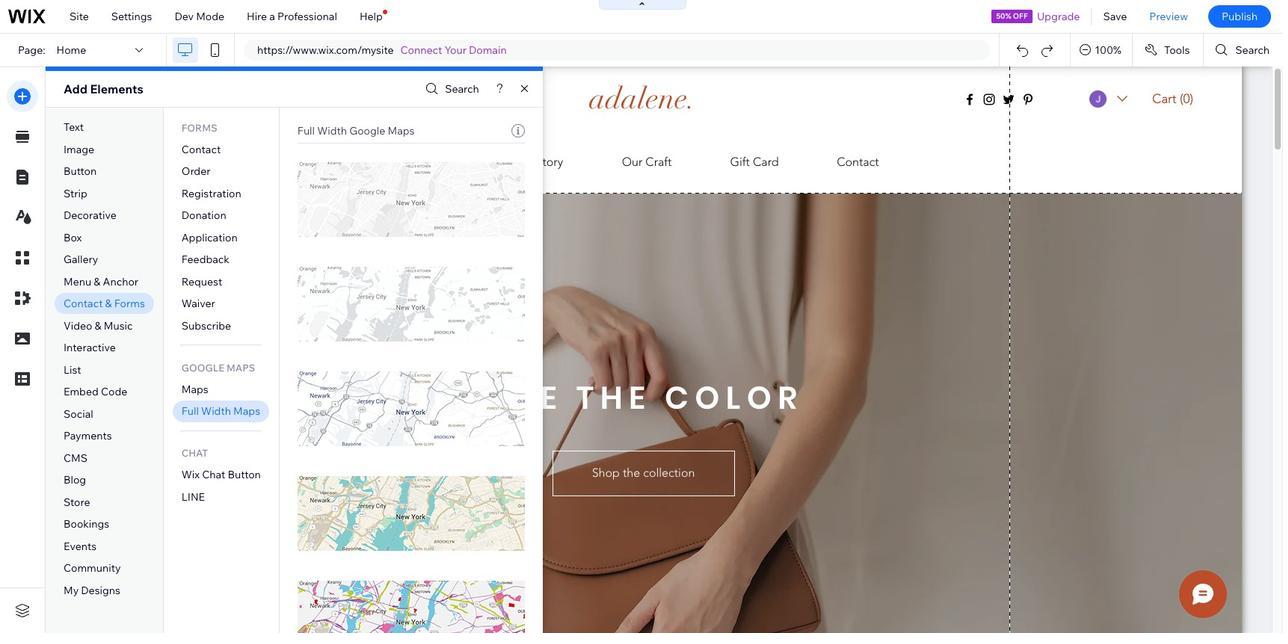 Task type: vqa. For each thing, say whether or not it's contained in the screenshot.
Vector Art
no



Task type: describe. For each thing, give the bounding box(es) containing it.
1 horizontal spatial search
[[1235, 43, 1270, 57]]

upgrade
[[1037, 10, 1080, 23]]

a
[[269, 10, 275, 23]]

width for maps
[[201, 405, 231, 418]]

payments
[[64, 429, 112, 443]]

0 horizontal spatial search
[[445, 82, 479, 96]]

anchor
[[103, 275, 138, 288]]

home
[[57, 43, 86, 57]]

embed
[[64, 385, 99, 399]]

box
[[64, 231, 82, 244]]

blog
[[64, 474, 86, 487]]

contact for contact
[[182, 143, 221, 156]]

google maps
[[182, 362, 255, 374]]

preview button
[[1138, 0, 1199, 33]]

text
[[64, 121, 84, 134]]

application
[[182, 231, 237, 244]]

menu & anchor
[[64, 275, 138, 288]]

dev mode
[[175, 10, 224, 23]]

bookings
[[64, 518, 109, 531]]

full for full width google maps
[[297, 124, 315, 138]]

preview
[[1149, 10, 1188, 23]]

mode
[[196, 10, 224, 23]]

1 vertical spatial forms
[[114, 297, 145, 311]]

help
[[360, 10, 383, 23]]

wix
[[182, 468, 200, 482]]

0 vertical spatial button
[[64, 165, 97, 178]]

add elements
[[64, 81, 143, 96]]

order
[[182, 165, 210, 178]]

width for google
[[317, 124, 347, 138]]

contact & forms
[[64, 297, 145, 311]]

interactive
[[64, 341, 116, 355]]

50%
[[996, 11, 1011, 21]]

events
[[64, 540, 97, 553]]

tools
[[1164, 43, 1190, 57]]

1 horizontal spatial google
[[349, 124, 385, 138]]

embed code
[[64, 385, 127, 399]]

line
[[182, 490, 205, 504]]

feedback
[[182, 253, 229, 266]]

1 vertical spatial chat
[[202, 468, 225, 482]]

hire
[[247, 10, 267, 23]]

my
[[64, 584, 79, 597]]

full width google maps
[[297, 124, 415, 138]]

publish
[[1222, 10, 1258, 23]]

1 vertical spatial button
[[228, 468, 261, 482]]

100% button
[[1071, 34, 1132, 67]]

menu
[[64, 275, 91, 288]]

& for contact
[[105, 297, 112, 311]]

code
[[101, 385, 127, 399]]

my designs
[[64, 584, 120, 597]]

domain
[[469, 43, 507, 57]]

waiver
[[182, 297, 215, 311]]

subscribe
[[182, 319, 231, 333]]

connect
[[400, 43, 442, 57]]

save button
[[1092, 0, 1138, 33]]

elements
[[90, 81, 143, 96]]

decorative
[[64, 209, 117, 222]]

image
[[64, 143, 94, 156]]

site
[[70, 10, 89, 23]]



Task type: locate. For each thing, give the bounding box(es) containing it.
1 vertical spatial contact
[[64, 297, 103, 311]]

0 horizontal spatial search button
[[422, 78, 479, 100]]

0 vertical spatial full
[[297, 124, 315, 138]]

0 vertical spatial forms
[[182, 122, 217, 134]]

list
[[64, 363, 81, 377]]

50% off
[[996, 11, 1028, 21]]

registration
[[182, 187, 241, 200]]

1 horizontal spatial contact
[[182, 143, 221, 156]]

maps
[[388, 124, 415, 138], [227, 362, 255, 374], [182, 383, 208, 396], [233, 405, 260, 418]]

chat right wix
[[202, 468, 225, 482]]

contact up the order
[[182, 143, 221, 156]]

1 horizontal spatial full
[[297, 124, 315, 138]]

1 horizontal spatial width
[[317, 124, 347, 138]]

1 vertical spatial full
[[182, 405, 199, 418]]

settings
[[111, 10, 152, 23]]

0 vertical spatial google
[[349, 124, 385, 138]]

designs
[[81, 584, 120, 597]]

add
[[64, 81, 87, 96]]

& for menu
[[94, 275, 101, 288]]

full width maps
[[182, 405, 260, 418]]

width
[[317, 124, 347, 138], [201, 405, 231, 418]]

store
[[64, 496, 90, 509]]

& right the video
[[95, 319, 101, 333]]

request
[[182, 275, 222, 288]]

your
[[445, 43, 466, 57]]

video
[[64, 319, 92, 333]]

search
[[1235, 43, 1270, 57], [445, 82, 479, 96]]

https://www.wix.com/mysite
[[257, 43, 394, 57]]

0 vertical spatial chat
[[182, 447, 208, 459]]

& right menu
[[94, 275, 101, 288]]

publish button
[[1208, 5, 1271, 28]]

contact for contact & forms
[[64, 297, 103, 311]]

search button down publish in the top of the page
[[1204, 34, 1283, 67]]

full for full width maps
[[182, 405, 199, 418]]

forms up the order
[[182, 122, 217, 134]]

dev
[[175, 10, 194, 23]]

0 horizontal spatial full
[[182, 405, 199, 418]]

full
[[297, 124, 315, 138], [182, 405, 199, 418]]

& for video
[[95, 319, 101, 333]]

1 vertical spatial search
[[445, 82, 479, 96]]

contact up the video
[[64, 297, 103, 311]]

&
[[94, 275, 101, 288], [105, 297, 112, 311], [95, 319, 101, 333]]

social
[[64, 407, 93, 421]]

strip
[[64, 187, 87, 200]]

0 horizontal spatial google
[[182, 362, 224, 374]]

1 horizontal spatial forms
[[182, 122, 217, 134]]

search down your
[[445, 82, 479, 96]]

0 horizontal spatial button
[[64, 165, 97, 178]]

button right wix
[[228, 468, 261, 482]]

tools button
[[1133, 34, 1203, 67]]

1 horizontal spatial search button
[[1204, 34, 1283, 67]]

donation
[[182, 209, 226, 222]]

search button
[[1204, 34, 1283, 67], [422, 78, 479, 100]]

community
[[64, 562, 121, 575]]

forms down anchor
[[114, 297, 145, 311]]

professional
[[277, 10, 337, 23]]

save
[[1103, 10, 1127, 23]]

1 vertical spatial google
[[182, 362, 224, 374]]

100%
[[1095, 43, 1121, 57]]

google
[[349, 124, 385, 138], [182, 362, 224, 374]]

1 vertical spatial &
[[105, 297, 112, 311]]

0 horizontal spatial width
[[201, 405, 231, 418]]

2 vertical spatial &
[[95, 319, 101, 333]]

cms
[[64, 452, 87, 465]]

button down image at the top
[[64, 165, 97, 178]]

0 vertical spatial &
[[94, 275, 101, 288]]

1 horizontal spatial button
[[228, 468, 261, 482]]

0 vertical spatial search
[[1235, 43, 1270, 57]]

gallery
[[64, 253, 98, 266]]

1 vertical spatial search button
[[422, 78, 479, 100]]

music
[[104, 319, 133, 333]]

0 horizontal spatial contact
[[64, 297, 103, 311]]

1 vertical spatial width
[[201, 405, 231, 418]]

contact
[[182, 143, 221, 156], [64, 297, 103, 311]]

0 horizontal spatial forms
[[114, 297, 145, 311]]

0 vertical spatial contact
[[182, 143, 221, 156]]

https://www.wix.com/mysite connect your domain
[[257, 43, 507, 57]]

video & music
[[64, 319, 133, 333]]

chat up wix
[[182, 447, 208, 459]]

search button down your
[[422, 78, 479, 100]]

wix chat button
[[182, 468, 261, 482]]

hire a professional
[[247, 10, 337, 23]]

0 vertical spatial search button
[[1204, 34, 1283, 67]]

forms
[[182, 122, 217, 134], [114, 297, 145, 311]]

0 vertical spatial width
[[317, 124, 347, 138]]

chat
[[182, 447, 208, 459], [202, 468, 225, 482]]

button
[[64, 165, 97, 178], [228, 468, 261, 482]]

off
[[1013, 11, 1028, 21]]

& down "menu & anchor"
[[105, 297, 112, 311]]

search down publish button
[[1235, 43, 1270, 57]]



